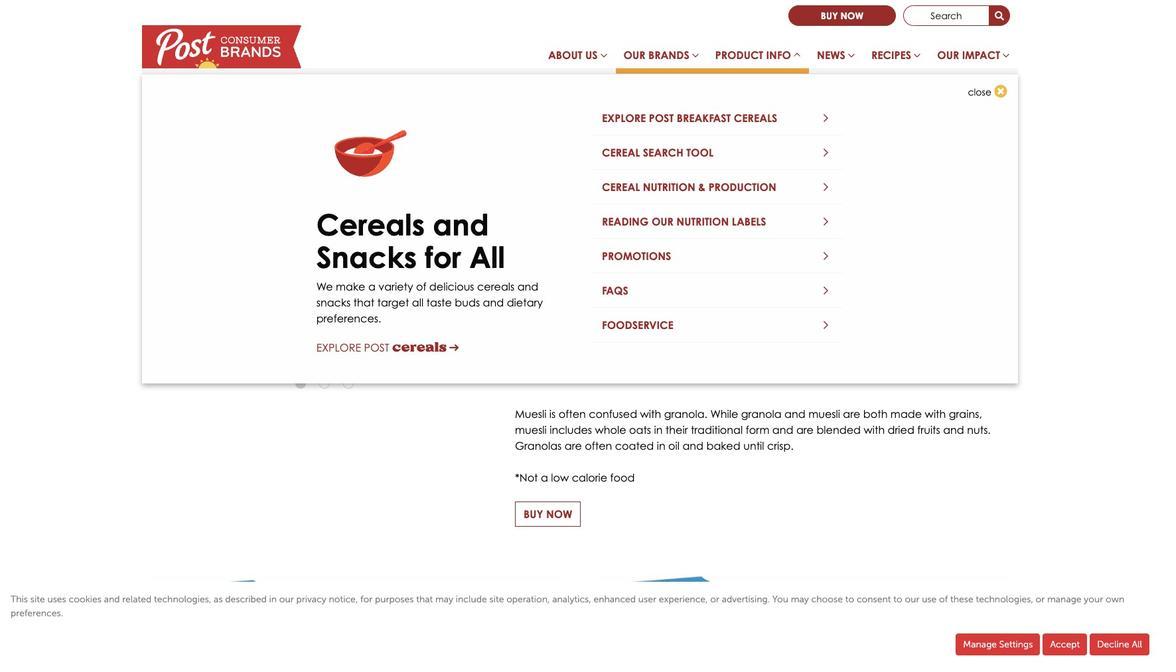 Task type: describe. For each thing, give the bounding box(es) containing it.
together
[[549, 176, 593, 189]]

wholesome
[[887, 160, 946, 173]]

oil
[[668, 439, 680, 453]]

product info menu for explore post breakfast cereals
[[583, 135, 852, 348]]

have
[[631, 144, 658, 158]]

breakfast inside explore post breakfast cereals 'link'
[[677, 112, 731, 125]]

range
[[575, 224, 606, 237]]

0 vertical spatial cereal
[[705, 104, 800, 139]]

1 or from the left
[[710, 594, 719, 605]]

manage settings button
[[956, 634, 1040, 656]]

bright
[[880, 176, 910, 189]]

about
[[548, 48, 582, 62]]

all inside cereals and snacks for all we make a variety of delicious cereals and snacks that target all taste buds and dietary preferences.
[[469, 239, 505, 275]]

as inside 'muesli is a traditional breakfast blend of raw rolled oats, dried fruits, and nuts that are a good source of fiber. this historic breakfast choice dates all the way back to the late 1800s to switzerland as a cornerstone of healthy living.'
[[576, 337, 587, 350]]

faqs
[[602, 284, 628, 297]]

snacks
[[316, 239, 417, 275]]

muesli up have
[[607, 104, 697, 139]]

cereals up promotions link
[[686, 224, 723, 237]]

is for a
[[549, 305, 556, 318]]

blended
[[817, 424, 861, 437]]

our inside ", for purposes that may include site operation, analytics, enhanced user experience, or advertising. you may choose to consent to our use of these technologies, or manage your own preferences."
[[905, 594, 920, 605]]

0 vertical spatial in
[[939, 224, 947, 237]]

product
[[715, 48, 763, 62]]

settings
[[999, 639, 1033, 650]]

0 horizontal spatial with
[[640, 408, 661, 421]]

that inside ", for purposes that may include site operation, analytics, enhanced user experience, or advertising. you may choose to consent to our use of these technologies, or manage your own preferences."
[[416, 594, 433, 605]]

buy for buy now link
[[821, 10, 838, 21]]

news
[[817, 48, 846, 62]]

explore post cereals
[[316, 340, 447, 355]]

site inside ", for purposes that may include site operation, analytics, enhanced user experience, or advertising. you may choose to consent to our use of these technologies, or manage your own preferences."
[[489, 594, 504, 605]]

dried inside muesli is often confused with granola. while granola and muesli are both made with grains, muesli includes whole oats in their traditional form and are blended with dried fruits and nuts. granolas are often coated in oil and baked until crisp.
[[888, 424, 915, 437]]

use
[[922, 594, 937, 605]]

variety
[[378, 280, 413, 293]]

these
[[950, 594, 973, 605]]

alpen muesli cereal
[[515, 104, 800, 139]]

granola.
[[664, 408, 708, 421]]

cookies
[[69, 594, 101, 605]]

1 site from the left
[[30, 594, 45, 605]]

day
[[515, 160, 535, 173]]

to right 'back'
[[863, 321, 874, 334]]

years!
[[595, 160, 626, 173]]

been
[[661, 144, 688, 158]]

your inside ", for purposes that may include site operation, analytics, enhanced user experience, or advertising. you may choose to consent to our use of these technologies, or manage your own preferences."
[[1084, 594, 1103, 605]]

experience,
[[659, 594, 708, 605]]

differ
[[649, 366, 689, 386]]

mixture
[[761, 160, 799, 173]]

of right range
[[609, 224, 619, 237]]

blend
[[675, 305, 705, 318]]

product info menu for product info
[[142, 74, 1018, 384]]

accept
[[1050, 639, 1080, 650]]

are inside 'muesli is a traditional breakfast blend of raw rolled oats, dried fruits, and nuts that are a good source of fiber. this historic breakfast choice dates all the way back to the late 1800s to switzerland as a cornerstone of healthy living.'
[[932, 305, 950, 318]]

info
[[766, 48, 791, 62]]

for inside alpen® muesli cereals have been helping adventurous breakfasteers get a positive start to their day for over 45 years! our beautifully traditional mixture of delicious and wholesome ingredients come together to make an incredibly tasty cereal that helps you shine bright throughout your day.
[[538, 160, 552, 173]]

2 vertical spatial breakfast
[[652, 321, 700, 334]]

source
[[515, 321, 549, 334]]

1 vertical spatial in
[[654, 424, 663, 437]]

decline
[[1097, 639, 1129, 650]]

1 vertical spatial muesli
[[515, 424, 547, 437]]

for inside ", for purposes that may include site operation, analytics, enhanced user experience, or advertising. you may choose to consent to our use of these technologies, or manage your own preferences."
[[360, 594, 372, 605]]

, for purposes that may include site operation, analytics, enhanced user experience, or advertising. you may choose to consent to our use of these technologies, or manage your own preferences.
[[11, 594, 1125, 619]]

foodservice
[[602, 319, 674, 332]]

throughout
[[913, 176, 970, 189]]

what is muesli cereal?
[[515, 264, 689, 284]]

0 vertical spatial often
[[559, 408, 586, 421]]

our left brands
[[624, 48, 645, 62]]

breakfasteers
[[800, 144, 869, 158]]

a inside alpen® muesli cereals have been helping adventurous breakfasteers get a positive start to their day for over 45 years! our beautifully traditional mixture of delicious and wholesome ingredients come together to make an incredibly tasty cereal that helps you shine bright throughout your day.
[[893, 144, 900, 158]]

2 vertical spatial in
[[657, 439, 665, 453]]

come
[[515, 176, 546, 189]]

cereals and snacks for all menu item
[[142, 42, 1018, 384]]

all inside cereals and snacks for all we make a variety of delicious cereals and snacks that target all taste buds and dietary preferences.
[[412, 296, 424, 309]]

1 vertical spatial breakfast
[[624, 305, 672, 318]]

of left fiber.
[[552, 321, 563, 334]]

a left swiss-
[[847, 224, 854, 237]]

a down fiber.
[[590, 337, 597, 350]]

to right consent
[[894, 594, 902, 605]]

1 vertical spatial nutrition
[[677, 215, 729, 228]]

related
[[122, 594, 151, 605]]

choice
[[703, 321, 739, 334]]

we
[[316, 280, 333, 293]]

whole
[[595, 424, 626, 437]]

dried inside 'muesli is a traditional breakfast blend of raw rolled oats, dried fruits, and nuts that are a good source of fiber. this historic breakfast choice dates all the way back to the late 1800s to switzerland as a cornerstone of healthy living.'
[[803, 305, 829, 318]]

and inside alpen® muesli cereals have been helping adventurous breakfasteers get a positive start to their day for over 45 years! our beautifully traditional mixture of delicious and wholesome ingredients come together to make an incredibly tasty cereal that helps you shine bright throughout your day.
[[863, 160, 884, 173]]

dietary
[[507, 296, 543, 309]]

0 horizontal spatial this
[[11, 594, 28, 605]]

search image
[[995, 12, 1004, 21]]

coated
[[615, 439, 654, 453]]

until
[[743, 439, 764, 453]]

cereals inside 'link'
[[734, 112, 777, 125]]

in our
[[269, 594, 294, 605]]

are down includes
[[565, 439, 582, 453]]

how does muesli differ from granola?
[[515, 366, 804, 386]]

you
[[829, 176, 848, 189]]

helping
[[691, 144, 730, 158]]

0 vertical spatial muesli
[[809, 408, 840, 421]]

snacks
[[316, 296, 351, 309]]

bowl.
[[975, 224, 1003, 237]]

delicious inside cereals and snacks for all we make a variety of delicious cereals and snacks that target all taste buds and dietary preferences.
[[429, 280, 474, 293]]

about us
[[548, 48, 598, 62]]

confused
[[589, 408, 637, 421]]

1 vertical spatial as
[[214, 594, 223, 605]]

reading our nutrition labels link
[[591, 204, 844, 239]]

brands
[[648, 48, 689, 62]]

whole-
[[622, 224, 657, 237]]

2 may from the left
[[791, 594, 809, 605]]

while
[[710, 408, 738, 421]]

buy now link
[[788, 5, 896, 26]]

muesli inside muesli is often confused with granola. while granola and muesli are both made with grains, muesli includes whole oats in their traditional form and are blended with dried fruits and nuts. granolas are often coated in oil and baked until crisp.
[[515, 408, 547, 421]]

long arrow right image
[[449, 343, 459, 354]]

all inside button
[[1132, 639, 1142, 650]]

fiber.
[[566, 321, 590, 334]]

1 vertical spatial your
[[950, 224, 972, 237]]

baked
[[707, 439, 741, 453]]

a up fiber.
[[559, 305, 566, 318]]

is
[[559, 264, 570, 284]]

explore post breakfast cereals
[[602, 112, 777, 125]]

1800s
[[919, 321, 947, 334]]

2 horizontal spatial with
[[925, 408, 946, 421]]

oats,
[[775, 305, 800, 318]]

0 vertical spatial taste
[[910, 224, 936, 237]]

granolas
[[515, 439, 562, 453]]

privacy notice link
[[296, 594, 356, 605]]

a left good
[[953, 305, 960, 318]]

healthy
[[678, 337, 717, 350]]

2 the from the left
[[876, 321, 893, 334]]

include
[[456, 594, 487, 605]]

recipes link
[[863, 42, 929, 74]]

for inside cereals and snacks for all we make a variety of delicious cereals and snacks that target all taste buds and dietary preferences.
[[425, 239, 461, 275]]

buds
[[455, 296, 480, 309]]

are left blended
[[796, 424, 814, 437]]

faqs link
[[591, 273, 844, 308]]

now for buy now dropdown button
[[546, 508, 572, 521]]

make inside alpen® muesli cereals have been helping adventurous breakfasteers get a positive start to their day for over 45 years! our beautifully traditional mixture of delicious and wholesome ingredients come together to make an incredibly tasty cereal that helps you shine bright throughout your day.
[[610, 176, 639, 189]]

own
[[1106, 594, 1125, 605]]

impact
[[962, 48, 1000, 62]]

of inside ", for purposes that may include site operation, analytics, enhanced user experience, or advertising. you may choose to consent to our use of these technologies, or manage your own preferences."
[[939, 594, 948, 605]]

1 technologies, from the left
[[154, 594, 211, 605]]

made
[[891, 408, 922, 421]]

delicious inside alpen® muesli cereals have been helping adventurous breakfasteers get a positive start to their day for over 45 years! our beautifully traditional mixture of delicious and wholesome ingredients come together to make an incredibly tasty cereal that helps you shine bright throughout your day.
[[815, 160, 860, 173]]

explore for cereals
[[316, 341, 361, 355]]



Task type: locate. For each thing, give the bounding box(es) containing it.
post down target
[[364, 341, 389, 355]]

muesli up source
[[515, 305, 547, 318]]

breakfast down blend
[[652, 321, 700, 334]]

0 vertical spatial make
[[610, 176, 639, 189]]

our right 'reading'
[[652, 215, 674, 228]]

includes
[[550, 424, 592, 437]]

your
[[973, 176, 995, 189], [950, 224, 972, 237], [1084, 594, 1103, 605]]

1 horizontal spatial post
[[649, 112, 674, 125]]

product info menu
[[142, 74, 1018, 384], [583, 135, 852, 348]]

post for breakfast
[[649, 112, 674, 125]]

0 vertical spatial buy now
[[821, 10, 863, 21]]

for down alpen®
[[538, 160, 552, 173]]

labels
[[732, 215, 766, 228]]

technologies, right related at the left of page
[[154, 594, 211, 605]]

this inside 'muesli is a traditional breakfast blend of raw rolled oats, dried fruits, and nuts that are a good source of fiber. this historic breakfast choice dates all the way back to the late 1800s to switzerland as a cornerstone of healthy living.'
[[593, 321, 611, 334]]

may right you
[[791, 594, 809, 605]]

analytics,
[[552, 594, 591, 605]]

post for cereals
[[364, 341, 389, 355]]

0 horizontal spatial dried
[[803, 305, 829, 318]]

explore for breakfast
[[602, 112, 646, 125]]

buy inside menu item
[[821, 10, 838, 21]]

now down low
[[546, 508, 572, 521]]

their up ingredients
[[983, 144, 1006, 158]]

our down have
[[628, 160, 647, 173]]

may
[[435, 594, 453, 605], [791, 594, 809, 605]]

1 horizontal spatial taste
[[910, 224, 936, 237]]

0 vertical spatial all
[[412, 296, 424, 309]]

preferences. down snacks
[[316, 312, 381, 325]]

0 horizontal spatial all
[[469, 239, 505, 275]]

1 horizontal spatial dried
[[888, 424, 915, 437]]

our brands
[[624, 48, 689, 62]]

cereals up years!
[[591, 144, 628, 158]]

1 horizontal spatial the
[[876, 321, 893, 334]]

switzerland
[[515, 337, 573, 350]]

this
[[593, 321, 611, 334], [11, 594, 28, 605]]

1 horizontal spatial with
[[864, 424, 885, 437]]

make inside cereals and snacks for all we make a variety of delicious cereals and snacks that target all taste buds and dietary preferences.
[[336, 280, 365, 293]]

2 or from the left
[[1036, 594, 1045, 605]]

1 vertical spatial make
[[336, 280, 365, 293]]

2 horizontal spatial for
[[538, 160, 552, 173]]

alpen
[[515, 104, 599, 139]]

the
[[789, 321, 806, 334], [876, 321, 893, 334]]

breakfast up helping
[[677, 112, 731, 125]]

product info link
[[707, 42, 809, 74]]

1 vertical spatial dried
[[888, 424, 915, 437]]

1 vertical spatial delicious
[[429, 280, 474, 293]]

alpen muesli original image
[[596, 575, 734, 666]]

late
[[896, 321, 916, 334]]

user
[[638, 594, 656, 605]]

cereals
[[316, 207, 425, 243]]

for right ,
[[360, 594, 372, 605]]

1 horizontal spatial delicious
[[815, 160, 860, 173]]

their
[[983, 144, 1006, 158], [666, 424, 688, 437]]

buy now button
[[515, 502, 581, 527]]

explore down day.
[[515, 224, 552, 237]]

buy up news
[[821, 10, 838, 21]]

2 vertical spatial your
[[1084, 594, 1103, 605]]

2 is from the top
[[549, 408, 556, 421]]

2 vertical spatial explore
[[316, 341, 361, 355]]

grains,
[[949, 408, 982, 421]]

nuts
[[885, 305, 906, 318]]

site left uses
[[30, 594, 45, 605]]

cereals inside alpen® muesli cereals have been helping adventurous breakfasteers get a positive start to their day for over 45 years! our beautifully traditional mixture of delicious and wholesome ingredients come together to make an incredibly tasty cereal that helps you shine bright throughout your day.
[[591, 144, 628, 158]]

1 vertical spatial traditional
[[569, 305, 621, 318]]

to right the 1800s
[[950, 321, 960, 334]]

or left advertising.
[[710, 594, 719, 605]]

0 horizontal spatial buy now
[[524, 508, 572, 521]]

0 vertical spatial dried
[[803, 305, 829, 318]]

often up includes
[[559, 408, 586, 421]]

1 vertical spatial our
[[905, 594, 920, 605]]

cereal?
[[628, 264, 689, 284]]

post inside explore post cereals
[[364, 341, 389, 355]]

traditional inside muesli is often confused with granola. while granola and muesli are both made with grains, muesli includes whole oats in their traditional form and are blended with dried fruits and nuts. granolas are often coated in oil and baked until crisp.
[[691, 424, 743, 437]]

reading our nutrition labels
[[602, 215, 766, 228]]

1 horizontal spatial as
[[576, 337, 587, 350]]

0 horizontal spatial make
[[336, 280, 365, 293]]

0 horizontal spatial taste
[[426, 296, 452, 309]]

0 horizontal spatial may
[[435, 594, 453, 605]]

this site uses cookies and related technologies, as described in our privacy notice
[[11, 594, 356, 605]]

cornerstone
[[600, 337, 662, 350]]

explore down snacks
[[316, 341, 361, 355]]

menu item inside cereals and snacks for all menu item
[[580, 101, 854, 357]]

oats
[[629, 424, 651, 437]]

in left bowl.
[[939, 224, 947, 237]]

nutrition down beautifully
[[643, 181, 695, 194]]

a right get
[[893, 144, 900, 158]]

tool
[[687, 146, 713, 159]]

that inside alpen® muesli cereals have been helping adventurous breakfasteers get a positive start to their day for over 45 years! our beautifully traditional mixture of delicious and wholesome ingredients come together to make an incredibly tasty cereal that helps you shine bright throughout your day.
[[775, 176, 796, 189]]

cereal inside "link"
[[602, 181, 640, 194]]

buy now inside dropdown button
[[524, 508, 572, 521]]

may left include
[[435, 594, 453, 605]]

with up oats
[[640, 408, 661, 421]]

in right oats
[[654, 424, 663, 437]]

our inside product info menu
[[652, 215, 674, 228]]

0 horizontal spatial preferences.
[[11, 608, 63, 619]]

a left variety
[[368, 280, 376, 293]]

*not a low calorie food
[[515, 471, 635, 485]]

your left bowl.
[[950, 224, 972, 237]]

technologies, inside ", for purposes that may include site operation, analytics, enhanced user experience, or advertising. you may choose to consent to our use of these technologies, or manage your own preferences."
[[976, 594, 1033, 605]]

cereal for cereal search tool
[[602, 146, 640, 159]]

None search field
[[903, 5, 1010, 26]]

cereal for cereal nutrition & production
[[602, 181, 640, 194]]

2 vertical spatial cereal
[[602, 181, 640, 194]]

all right decline
[[1132, 639, 1142, 650]]

delicious
[[815, 160, 860, 173], [429, 280, 474, 293]]

shine
[[851, 176, 877, 189]]

of left healthy
[[665, 337, 675, 350]]

muesli down cornerstone
[[596, 366, 645, 386]]

all inside 'muesli is a traditional breakfast blend of raw rolled oats, dried fruits, and nuts that are a good source of fiber. this historic breakfast choice dates all the way back to the late 1800s to switzerland as a cornerstone of healthy living.'
[[774, 321, 786, 334]]

muesli
[[809, 408, 840, 421], [515, 424, 547, 437]]

calorie
[[572, 471, 607, 485]]

0 vertical spatial preferences.
[[316, 312, 381, 325]]

or
[[710, 594, 719, 605], [1036, 594, 1045, 605]]

delicious up you
[[815, 160, 860, 173]]

1 horizontal spatial may
[[791, 594, 809, 605]]

cereals
[[734, 112, 777, 125], [591, 144, 628, 158], [686, 224, 723, 237], [477, 280, 515, 293], [392, 340, 447, 355]]

1 vertical spatial cereal
[[602, 146, 640, 159]]

of inside cereals and snacks for all we make a variety of delicious cereals and snacks that target all taste buds and dietary preferences.
[[416, 280, 426, 293]]

buy now down low
[[524, 508, 572, 521]]

0 vertical spatial explore
[[602, 112, 646, 125]]

0 vertical spatial now
[[841, 10, 863, 21]]

cereals and snacks for all menu
[[142, 42, 1018, 384]]

delicious up buds
[[429, 280, 474, 293]]

all up buds
[[469, 239, 505, 275]]

45
[[581, 160, 592, 173]]

1 is from the top
[[549, 305, 556, 318]]

cereal nutrition & production link
[[591, 170, 844, 204]]

is up source
[[549, 305, 556, 318]]

preferences. down uses
[[11, 608, 63, 619]]

all down oats,
[[774, 321, 786, 334]]

1 horizontal spatial buy
[[821, 10, 838, 21]]

historic
[[613, 321, 649, 334]]

that
[[775, 176, 796, 189], [353, 296, 374, 309], [909, 305, 930, 318], [416, 594, 433, 605]]

preferences. inside cereals and snacks for all we make a variety of delicious cereals and snacks that target all taste buds and dietary preferences.
[[316, 312, 381, 325]]

of right variety
[[416, 280, 426, 293]]

buy now inside menu item
[[821, 10, 863, 21]]

experience
[[785, 224, 844, 237]]

0 vertical spatial delicious
[[815, 160, 860, 173]]

0 horizontal spatial all
[[412, 296, 424, 309]]

our impact link
[[929, 42, 1018, 74]]

start
[[945, 144, 967, 158]]

to down years!
[[596, 176, 607, 189]]

product info menu containing cereal search tool
[[583, 135, 852, 348]]

is inside muesli is often confused with granola. while granola and muesli are both made with grains, muesli includes whole oats in their traditional form and are blended with dried fruits and nuts. granolas are often coated in oil and baked until crisp.
[[549, 408, 556, 421]]

muesli inside 'muesli is a traditional breakfast blend of raw rolled oats, dried fruits, and nuts that are a good source of fiber. this historic breakfast choice dates all the way back to the late 1800s to switzerland as a cornerstone of healthy living.'
[[515, 305, 547, 318]]

1 horizontal spatial now
[[841, 10, 863, 21]]

muesli up granolas
[[515, 424, 547, 437]]

a left low
[[541, 471, 548, 485]]

traditional up baked at the bottom right
[[691, 424, 743, 437]]

2 technologies, from the left
[[976, 594, 1033, 605]]

are up blended
[[843, 408, 860, 421]]

with
[[640, 408, 661, 421], [925, 408, 946, 421], [864, 424, 885, 437]]

traditional for with
[[691, 424, 743, 437]]

1 vertical spatial preferences.
[[11, 608, 63, 619]]

that inside cereals and snacks for all we make a variety of delicious cereals and snacks that target all taste buds and dietary preferences.
[[353, 296, 374, 309]]

0 horizontal spatial now
[[546, 508, 572, 521]]

0 vertical spatial buy
[[821, 10, 838, 21]]

now up news
[[841, 10, 863, 21]]

muesli is often confused with granola. while granola and muesli are both made with grains, muesli includes whole oats in their traditional form and are blended with dried fruits and nuts. granolas are often coated in oil and baked until crisp.
[[515, 408, 991, 453]]

cereals left long arrow right icon
[[392, 340, 447, 355]]

muesli up granolas
[[515, 408, 547, 421]]

1 the from the left
[[789, 321, 806, 334]]

1 vertical spatial buy
[[524, 508, 543, 521]]

0 vertical spatial our
[[555, 224, 572, 237]]

to right choose
[[845, 594, 854, 605]]

0 horizontal spatial technologies,
[[154, 594, 211, 605]]

1 vertical spatial their
[[666, 424, 688, 437]]

0 vertical spatial all
[[469, 239, 505, 275]]

low
[[551, 471, 569, 485]]

taste
[[910, 224, 936, 237], [426, 296, 452, 309]]

what
[[515, 264, 554, 284]]

that inside 'muesli is a traditional breakfast blend of raw rolled oats, dried fruits, and nuts that are a good source of fiber. this historic breakfast choice dates all the way back to the late 1800s to switzerland as a cornerstone of healthy living.'
[[909, 305, 930, 318]]

breakfast up foodservice
[[624, 305, 672, 318]]

0 vertical spatial this
[[593, 321, 611, 334]]

style
[[885, 224, 907, 237]]

traditional for been
[[707, 160, 759, 173]]

1 horizontal spatial site
[[489, 594, 504, 605]]

0 vertical spatial is
[[549, 305, 556, 318]]

0 horizontal spatial their
[[666, 424, 688, 437]]

1 vertical spatial is
[[549, 408, 556, 421]]

0 horizontal spatial buy
[[524, 508, 543, 521]]

1 horizontal spatial buy now
[[821, 10, 863, 21]]

1 vertical spatial this
[[11, 594, 28, 605]]

beautifully
[[650, 160, 704, 173]]

our left range
[[555, 224, 572, 237]]

now inside dropdown button
[[546, 508, 572, 521]]

preferences. inside ", for purposes that may include site operation, analytics, enhanced user experience, or advertising. you may choose to consent to our use of these technologies, or manage your own preferences."
[[11, 608, 63, 619]]

1 horizontal spatial or
[[1036, 594, 1045, 605]]

1 horizontal spatial make
[[610, 176, 639, 189]]

1 horizontal spatial our
[[905, 594, 920, 605]]

times circle image
[[994, 85, 1008, 99]]

buy inside dropdown button
[[524, 508, 543, 521]]

explore post breakfast cereals link
[[591, 101, 844, 135]]

dried up way
[[803, 305, 829, 318]]

nuts.
[[967, 424, 991, 437]]

our inside alpen® muesli cereals have been helping adventurous breakfasteers get a positive start to their day for over 45 years! our beautifully traditional mixture of delicious and wholesome ingredients come together to make an incredibly tasty cereal that helps you shine bright throughout your day.
[[628, 160, 647, 173]]

make down years!
[[610, 176, 639, 189]]

cereal up years!
[[602, 146, 640, 159]]

buy now for buy now link
[[821, 10, 863, 21]]

0 horizontal spatial muesli
[[515, 424, 547, 437]]

menu item
[[580, 101, 854, 357]]

about us link
[[540, 42, 616, 74]]

muesli up over
[[557, 144, 588, 158]]

alpen®
[[515, 144, 554, 158]]

now inside menu item
[[841, 10, 863, 21]]

2 site from the left
[[489, 594, 504, 605]]

of right use
[[939, 594, 948, 605]]

as left described
[[214, 594, 223, 605]]

0 horizontal spatial our
[[555, 224, 572, 237]]

muesli up faqs
[[575, 264, 623, 284]]

1 vertical spatial post
[[364, 341, 389, 355]]

muesli inside alpen® muesli cereals have been helping adventurous breakfasteers get a positive start to their day for over 45 years! our beautifully traditional mixture of delicious and wholesome ingredients come together to make an incredibly tasty cereal that helps you shine bright throughout your day.
[[557, 144, 588, 158]]

privacy notice
[[296, 594, 356, 605]]

with down both
[[864, 424, 885, 437]]

way
[[809, 321, 830, 334]]

with up the fruits
[[925, 408, 946, 421]]

back
[[833, 321, 860, 334]]

is inside 'muesli is a traditional breakfast blend of raw rolled oats, dried fruits, and nuts that are a good source of fiber. this historic breakfast choice dates all the way back to the late 1800s to switzerland as a cornerstone of healthy living.'
[[549, 305, 556, 318]]

a inside cereals and snacks for all we make a variety of delicious cereals and snacks that target all taste buds and dietary preferences.
[[368, 280, 376, 293]]

0 vertical spatial for
[[538, 160, 552, 173]]

0 horizontal spatial as
[[214, 594, 223, 605]]

dried down made
[[888, 424, 915, 437]]

1 horizontal spatial all
[[1132, 639, 1142, 650]]

buy now menu item
[[788, 5, 896, 26]]

cereals up buds
[[477, 280, 515, 293]]

day.
[[515, 192, 538, 205]]

site
[[30, 594, 45, 605], [489, 594, 504, 605]]

site right include
[[489, 594, 504, 605]]

technologies, right these
[[976, 594, 1033, 605]]

post inside 'link'
[[649, 112, 674, 125]]

advertising.
[[722, 594, 770, 605]]

for up buds
[[425, 239, 461, 275]]

cereal
[[739, 176, 772, 189]]

tasty
[[712, 176, 736, 189]]

cereal nutrition & production
[[602, 181, 776, 194]]

adventurous
[[733, 144, 797, 158]]

good
[[963, 305, 991, 318]]

as down fiber.
[[576, 337, 587, 350]]

0 vertical spatial post
[[649, 112, 674, 125]]

1 horizontal spatial this
[[593, 321, 611, 334]]

make up snacks
[[336, 280, 365, 293]]

explore
[[602, 112, 646, 125], [515, 224, 552, 237], [316, 341, 361, 355]]

traditional inside alpen® muesli cereals have been helping adventurous breakfasteers get a positive start to their day for over 45 years! our beautifully traditional mixture of delicious and wholesome ingredients come together to make an incredibly tasty cereal that helps you shine bright throughout your day.
[[707, 160, 759, 173]]

a bowl of alpen no sugar added with bowls of cereal, sugar and fruit nearby. image
[[150, 106, 499, 367]]

2 horizontal spatial explore
[[602, 112, 646, 125]]

muesli up blended
[[809, 408, 840, 421]]

dates
[[742, 321, 771, 334]]

of inside alpen® muesli cereals have been helping adventurous breakfasteers get a positive start to their day for over 45 years! our beautifully traditional mixture of delicious and wholesome ingredients come together to make an incredibly tasty cereal that helps you shine bright throughout your day.
[[802, 160, 812, 173]]

of left 'raw'
[[708, 305, 718, 318]]

1 horizontal spatial for
[[425, 239, 461, 275]]

1 vertical spatial explore
[[515, 224, 552, 237]]

both
[[863, 408, 888, 421]]

explore inside explore post cereals
[[316, 341, 361, 355]]

0 horizontal spatial or
[[710, 594, 719, 605]]

manage
[[963, 639, 997, 650]]

0 horizontal spatial delicious
[[429, 280, 474, 293]]

buy for buy now dropdown button
[[524, 508, 543, 521]]

are up the 1800s
[[932, 305, 950, 318]]

0 vertical spatial your
[[973, 176, 995, 189]]

cereals inside cereals and snacks for all we make a variety of delicious cereals and snacks that target all taste buds and dietary preferences.
[[477, 280, 515, 293]]

all right target
[[412, 296, 424, 309]]

traditional up fiber.
[[569, 305, 621, 318]]

is for often
[[549, 408, 556, 421]]

nutrition inside "link"
[[643, 181, 695, 194]]

this right fiber.
[[593, 321, 611, 334]]

1 horizontal spatial explore
[[515, 224, 552, 237]]

buy down *not
[[524, 508, 543, 521]]

their inside alpen® muesli cereals have been helping adventurous breakfasteers get a positive start to their day for over 45 years! our beautifully traditional mixture of delicious and wholesome ingredients come together to make an incredibly tasty cereal that helps you shine bright throughout your day.
[[983, 144, 1006, 158]]

buy now up news
[[821, 10, 863, 21]]

consent
[[857, 594, 891, 605]]

1 vertical spatial often
[[585, 439, 612, 453]]

our brands link
[[616, 42, 707, 74]]

an
[[642, 176, 656, 189]]

1 horizontal spatial technologies,
[[976, 594, 1033, 605]]

1 vertical spatial all
[[1132, 639, 1142, 650]]

our
[[624, 48, 645, 62], [937, 48, 959, 62], [628, 160, 647, 173], [652, 215, 674, 228]]

nutrition
[[643, 181, 695, 194], [677, 215, 729, 228]]

1 horizontal spatial muesli
[[809, 408, 840, 421]]

of up helps
[[802, 160, 812, 173]]

0 vertical spatial nutrition
[[643, 181, 695, 194]]

1 vertical spatial for
[[425, 239, 461, 275]]

all
[[412, 296, 424, 309], [774, 321, 786, 334]]

1 vertical spatial all
[[774, 321, 786, 334]]

your left own
[[1084, 594, 1103, 605]]

1 vertical spatial now
[[546, 508, 572, 521]]

your down ingredients
[[973, 176, 995, 189]]

taste inside cereals and snacks for all we make a variety of delicious cereals and snacks that target all taste buds and dietary preferences.
[[426, 296, 452, 309]]

explore inside explore post breakfast cereals 'link'
[[602, 112, 646, 125]]

now for buy now link
[[841, 10, 863, 21]]

to up ingredients
[[970, 144, 980, 158]]

foodservice link
[[591, 308, 844, 342]]

product info menu inside menu item
[[583, 135, 852, 348]]

the down oats,
[[789, 321, 806, 334]]

explore for range
[[515, 224, 552, 237]]

and inside 'muesli is a traditional breakfast blend of raw rolled oats, dried fruits, and nuts that are a good source of fiber. this historic breakfast choice dates all the way back to the late 1800s to switzerland as a cornerstone of healthy living.'
[[861, 305, 882, 318]]

traditional inside 'muesli is a traditional breakfast blend of raw rolled oats, dried fruits, and nuts that are a good source of fiber. this historic breakfast choice dates all the way back to the late 1800s to switzerland as a cornerstone of healthy living.'
[[569, 305, 621, 318]]

post consumer brands image
[[142, 25, 301, 68]]

2 vertical spatial for
[[360, 594, 372, 605]]

product info
[[715, 48, 791, 62]]

post up search
[[649, 112, 674, 125]]

their up oil
[[666, 424, 688, 437]]

granola?
[[732, 366, 804, 386]]

accept button
[[1043, 634, 1087, 656]]

1 may from the left
[[435, 594, 453, 605]]

product info menu containing cereals and snacks for all
[[142, 74, 1018, 384]]

traditional up tasty
[[707, 160, 759, 173]]

granola
[[741, 408, 782, 421]]

Search text field
[[903, 5, 990, 26]]

your inside alpen® muesli cereals have been helping adventurous breakfasteers get a positive start to their day for over 45 years! our beautifully traditional mixture of delicious and wholesome ingredients come together to make an incredibly tasty cereal that helps you shine bright throughout your day.
[[973, 176, 995, 189]]

their inside muesli is often confused with granola. while granola and muesli are both made with grains, muesli includes whole oats in their traditional form and are blended with dried fruits and nuts. granolas are often coated in oil and baked until crisp.
[[666, 424, 688, 437]]

that left target
[[353, 296, 374, 309]]

0 vertical spatial breakfast
[[677, 112, 731, 125]]

below
[[726, 224, 758, 237]]

buy now for buy now dropdown button
[[524, 508, 572, 521]]

0 horizontal spatial explore
[[316, 341, 361, 355]]

that up late
[[909, 305, 930, 318]]

you
[[772, 594, 788, 605]]

1 horizontal spatial their
[[983, 144, 1006, 158]]

cereals up adventurous in the right of the page
[[734, 112, 777, 125]]

1 horizontal spatial preferences.
[[316, 312, 381, 325]]

1 vertical spatial taste
[[426, 296, 452, 309]]

2 vertical spatial traditional
[[691, 424, 743, 437]]

0 horizontal spatial the
[[789, 321, 806, 334]]

our left impact
[[937, 48, 959, 62]]

0 vertical spatial their
[[983, 144, 1006, 158]]

menu item containing explore post breakfast cereals
[[580, 101, 854, 357]]

our left use
[[905, 594, 920, 605]]

nutrition down &
[[677, 215, 729, 228]]

explore up have
[[602, 112, 646, 125]]

1 horizontal spatial all
[[774, 321, 786, 334]]

decline all
[[1097, 639, 1142, 650]]



Task type: vqa. For each thing, say whether or not it's contained in the screenshot.
2nd 'the'
yes



